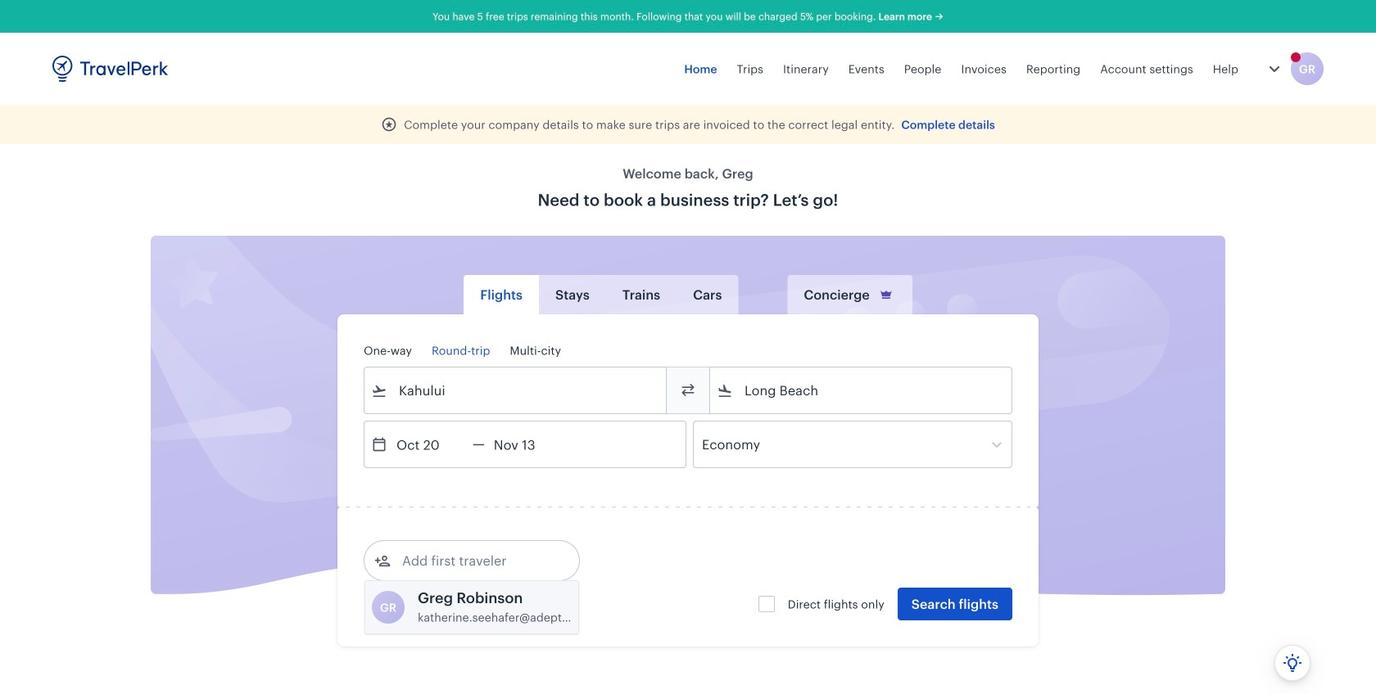 Task type: locate. For each thing, give the bounding box(es) containing it.
Depart text field
[[387, 422, 473, 468]]

To search field
[[733, 378, 990, 404]]



Task type: describe. For each thing, give the bounding box(es) containing it.
Return text field
[[485, 422, 570, 468]]

From search field
[[387, 378, 645, 404]]

Add first traveler search field
[[391, 548, 561, 574]]



Task type: vqa. For each thing, say whether or not it's contained in the screenshot.
RETURN text field
yes



